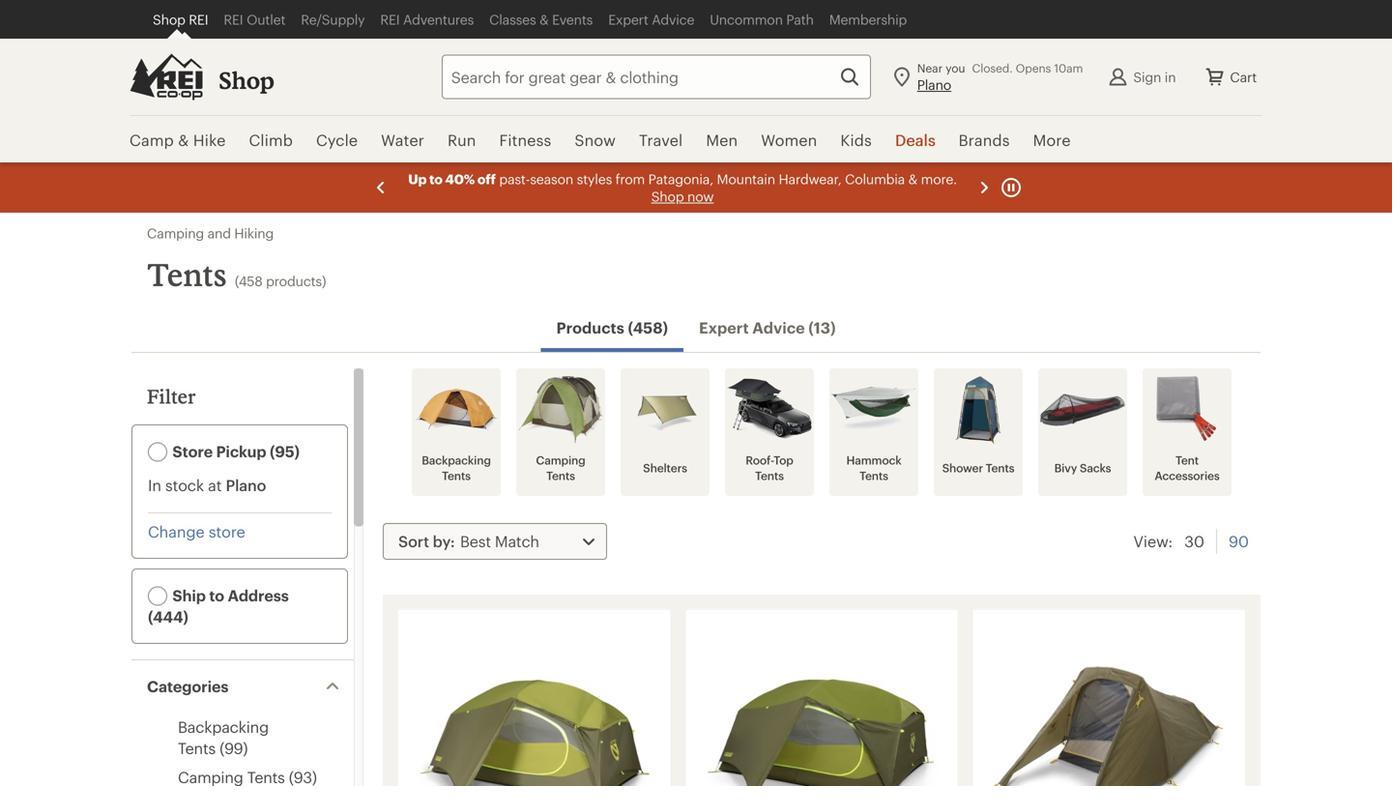 Task type: locate. For each thing, give the bounding box(es) containing it.
expert right (458) at top left
[[699, 319, 749, 336]]

kids
[[841, 131, 872, 149]]

tent accessories image
[[1145, 376, 1230, 444]]

expert inside expert advice (13) button
[[699, 319, 749, 336]]

1 vertical spatial shop
[[219, 66, 274, 94]]

1 vertical spatial backpacking
[[178, 718, 269, 736]]

0 vertical spatial camping
[[147, 225, 204, 241]]

2 vertical spatial &
[[908, 171, 918, 187]]

sign in
[[1133, 69, 1176, 85]]

tents inside hammock tents
[[860, 468, 888, 482]]

outlet
[[247, 12, 285, 27]]

uncommon
[[710, 12, 783, 27]]

opens
[[1016, 61, 1051, 75]]

1 horizontal spatial &
[[540, 12, 549, 27]]

from
[[616, 171, 645, 187]]

2 horizontal spatial shop
[[651, 189, 684, 204]]

tents down camping tents image
[[546, 468, 575, 482]]

1 vertical spatial backpacking tents
[[178, 718, 269, 757]]

1 horizontal spatial backpacking tents link
[[414, 370, 499, 494]]

tents down backpacking tents 'image'
[[442, 468, 471, 482]]

camping tents link
[[518, 370, 603, 494]]

expert advice
[[608, 12, 694, 27]]

backpacking tents down categories dropdown button
[[178, 718, 269, 757]]

water
[[381, 131, 424, 149]]

0 horizontal spatial &
[[178, 131, 189, 149]]

1 horizontal spatial backpacking tents
[[422, 453, 491, 482]]

up to 40% off past-season styles from patagonia, mountain hardwear, columbia & more. shop now
[[408, 171, 957, 204]]

0 horizontal spatial to
[[209, 586, 224, 604]]

camping for and
[[147, 225, 204, 241]]

climb button
[[237, 116, 305, 164]]

rei left the outlet
[[224, 12, 243, 27]]

1 rei from the left
[[189, 12, 208, 27]]

snow button
[[563, 116, 627, 164]]

rei for rei outlet
[[224, 12, 243, 27]]

backpacking tents link
[[414, 370, 499, 494], [178, 718, 269, 757]]

cart
[[1230, 69, 1257, 85]]

None search field
[[407, 55, 871, 99]]

classes & events
[[489, 12, 593, 27]]

to
[[429, 171, 443, 187], [209, 586, 224, 604]]

0 vertical spatial to
[[429, 171, 443, 187]]

0 vertical spatial expert
[[608, 12, 648, 27]]

shower tents image
[[936, 376, 1021, 444]]

expert advice (13)
[[699, 319, 836, 336]]

0 vertical spatial advice
[[652, 12, 694, 27]]

(458
[[235, 273, 263, 289]]

None field
[[442, 55, 871, 99]]

products (458)
[[556, 319, 668, 336]]

1 horizontal spatial plano
[[917, 77, 951, 92]]

rei left adventures
[[380, 12, 400, 27]]

2 vertical spatial shop
[[651, 189, 684, 204]]

& left hike on the left top
[[178, 131, 189, 149]]

view:
[[1134, 532, 1173, 550]]

shop for shop rei
[[153, 12, 185, 27]]

40%
[[445, 171, 475, 187]]

1 vertical spatial backpacking tents link
[[178, 718, 269, 757]]

rei adventures link
[[373, 0, 482, 39]]

camp & hike
[[130, 131, 226, 149]]

0 horizontal spatial advice
[[652, 12, 694, 27]]

3 rei from the left
[[380, 12, 400, 27]]

2 rei from the left
[[224, 12, 243, 27]]

sign
[[1133, 69, 1161, 85]]

at
[[208, 476, 222, 494]]

expert right events
[[608, 12, 648, 27]]

backpacking tents
[[422, 453, 491, 482], [178, 718, 269, 757]]

0 vertical spatial plano
[[917, 77, 951, 92]]

2 horizontal spatial rei
[[380, 12, 400, 27]]

pause banner message scrolling image
[[1000, 176, 1023, 199]]

change
[[148, 523, 205, 540]]

change store button
[[148, 521, 245, 542]]

in
[[1165, 69, 1176, 85]]

snow
[[575, 131, 616, 149]]

2 horizontal spatial &
[[908, 171, 918, 187]]

1 horizontal spatial advice
[[752, 319, 805, 336]]

expert inside expert advice "link"
[[608, 12, 648, 27]]

shop down patagonia,
[[651, 189, 684, 204]]

closed.
[[972, 61, 1013, 75]]

1 horizontal spatial rei
[[224, 12, 243, 27]]

shower tents
[[942, 461, 1015, 475]]

travel button
[[627, 116, 695, 164]]

plano right at
[[226, 476, 266, 494]]

advice left "(13)"
[[752, 319, 805, 336]]

hammock tents image
[[831, 376, 917, 444]]

shop down rei outlet
[[219, 66, 274, 94]]

0 horizontal spatial camping
[[147, 225, 204, 241]]

0 vertical spatial backpacking tents
[[422, 453, 491, 482]]

&
[[540, 12, 549, 27], [178, 131, 189, 149], [908, 171, 918, 187]]

to right ship
[[209, 586, 224, 604]]

tents left (99)
[[178, 739, 216, 757]]

run button
[[436, 116, 488, 164]]

tents right shower
[[986, 461, 1015, 475]]

advice up the search for great gear & clothing text field
[[652, 12, 694, 27]]

backpacking tents inside backpacking tents "link"
[[422, 453, 491, 482]]

classes
[[489, 12, 536, 27]]

hike
[[193, 131, 226, 149]]

address
[[228, 586, 289, 604]]

backpacking inside "link"
[[422, 453, 491, 467]]

1 horizontal spatial expert
[[699, 319, 749, 336]]

0 horizontal spatial expert
[[608, 12, 648, 27]]

expert for expert advice
[[608, 12, 648, 27]]

shop inside up to 40% off past-season styles from patagonia, mountain hardwear, columbia & more. shop now
[[651, 189, 684, 204]]

cycle
[[316, 131, 358, 149]]

tents down roof-
[[755, 468, 784, 482]]

nemo aurora 3p tent with footprint 0 image
[[697, 622, 946, 786]]

membership
[[829, 12, 907, 27]]

to inside up to 40% off past-season styles from patagonia, mountain hardwear, columbia & more. shop now
[[429, 171, 443, 187]]

1 vertical spatial camping
[[536, 453, 585, 467]]

tents down hammock
[[860, 468, 888, 482]]

camping left and
[[147, 225, 204, 241]]

shelters link
[[623, 370, 708, 494]]

1 vertical spatial &
[[178, 131, 189, 149]]

advice inside "link"
[[652, 12, 694, 27]]

climb
[[249, 131, 293, 149]]

0 horizontal spatial rei
[[189, 12, 208, 27]]

products (458) button
[[541, 307, 684, 352]]

season
[[530, 171, 573, 187]]

women button
[[750, 116, 829, 164]]

backpacking tents down backpacking tents 'image'
[[422, 453, 491, 482]]

more button
[[1022, 116, 1082, 164]]

rei co-op, go to rei.com home page link
[[130, 54, 203, 100]]

up
[[408, 171, 427, 187]]

camp & hike button
[[130, 116, 237, 164]]

0 vertical spatial &
[[540, 12, 549, 27]]

tents inside "roof-top tents"
[[755, 468, 784, 482]]

expert advice link
[[601, 0, 702, 39]]

bivy
[[1054, 461, 1077, 475]]

expert
[[608, 12, 648, 27], [699, 319, 749, 336]]

ship
[[173, 586, 206, 604]]

camping down camping tents image
[[536, 453, 585, 467]]

shop up rei co-op, go to rei.com home page image
[[153, 12, 185, 27]]

roof-top tents link
[[727, 370, 812, 494]]

plano down near
[[917, 77, 951, 92]]

and
[[207, 225, 231, 241]]

1 vertical spatial to
[[209, 586, 224, 604]]

shop link
[[219, 66, 274, 95]]

hardwear,
[[779, 171, 842, 187]]

1 horizontal spatial camping
[[536, 453, 585, 467]]

none search field inside shop banner
[[407, 55, 871, 99]]

fitness button
[[488, 116, 563, 164]]

0 vertical spatial shop
[[153, 12, 185, 27]]

0 vertical spatial backpacking
[[422, 453, 491, 467]]

shelters image
[[623, 376, 708, 444]]

rei outlet link
[[216, 0, 293, 39]]

uncommon path link
[[702, 0, 821, 39]]

0 horizontal spatial backpacking
[[178, 718, 269, 736]]

backpacking down backpacking tents 'image'
[[422, 453, 491, 467]]

1 horizontal spatial shop
[[219, 66, 274, 94]]

products)
[[266, 273, 326, 289]]

rei for rei adventures
[[380, 12, 400, 27]]

ship to address (444) button
[[136, 573, 343, 639]]

to right the 'up'
[[429, 171, 443, 187]]

tents
[[147, 256, 227, 293], [986, 461, 1015, 475], [442, 468, 471, 482], [546, 468, 575, 482], [755, 468, 784, 482], [860, 468, 888, 482], [178, 739, 216, 757]]

0 horizontal spatial plano
[[226, 476, 266, 494]]

1 vertical spatial expert
[[699, 319, 749, 336]]

camping and hiking
[[147, 225, 274, 241]]

1 vertical spatial plano
[[226, 476, 266, 494]]

to inside ship to address (444)
[[209, 586, 224, 604]]

backpacking up (99)
[[178, 718, 269, 736]]

& left the more.
[[908, 171, 918, 187]]

1 horizontal spatial backpacking
[[422, 453, 491, 467]]

advice for expert advice
[[652, 12, 694, 27]]

re/supply link
[[293, 0, 373, 39]]

in
[[148, 476, 161, 494]]

shop inside "link"
[[153, 12, 185, 27]]

rei left the rei outlet link
[[189, 12, 208, 27]]

bivy sacks image
[[1040, 376, 1125, 444]]

1 vertical spatial advice
[[752, 319, 805, 336]]

1 horizontal spatial to
[[429, 171, 443, 187]]

Search for great gear & clothing text field
[[442, 55, 871, 99]]

0 horizontal spatial shop
[[153, 12, 185, 27]]

store
[[209, 523, 245, 540]]

advice inside button
[[752, 319, 805, 336]]

backpacking
[[422, 453, 491, 467], [178, 718, 269, 736]]

& left events
[[540, 12, 549, 27]]

& inside dropdown button
[[178, 131, 189, 149]]



Task type: describe. For each thing, give the bounding box(es) containing it.
shop banner
[[0, 0, 1392, 164]]

travel
[[639, 131, 683, 149]]

next message image
[[973, 176, 996, 199]]

0 horizontal spatial backpacking tents
[[178, 718, 269, 757]]

shop for shop
[[219, 66, 274, 94]]

tents down camping and hiking link
[[147, 256, 227, 293]]

& inside up to 40% off past-season styles from patagonia, mountain hardwear, columbia & more. shop now
[[908, 171, 918, 187]]

tents inside camping tents
[[546, 468, 575, 482]]

re/supply
[[301, 12, 365, 27]]

expert advice (13) button
[[684, 307, 851, 348]]

previous message image
[[369, 176, 393, 199]]

hammock tents
[[846, 453, 902, 482]]

shelters
[[643, 461, 687, 475]]

uncommon path
[[710, 12, 814, 27]]

water button
[[370, 116, 436, 164]]

near you closed. opens 10am plano
[[917, 61, 1083, 92]]

off
[[477, 171, 496, 187]]

(444)
[[148, 608, 188, 626]]

patagonia,
[[648, 171, 714, 187]]

sacks
[[1080, 461, 1111, 475]]

promotional messages marquee
[[0, 162, 1392, 213]]

run
[[448, 131, 476, 149]]

shower
[[942, 461, 983, 475]]

bivy sacks
[[1054, 461, 1111, 475]]

expert for expert advice (13)
[[699, 319, 749, 336]]

deals
[[895, 131, 935, 149]]

brands
[[959, 131, 1010, 149]]

30
[[1185, 532, 1205, 550]]

categories button
[[131, 660, 354, 713]]

hammock
[[846, 453, 902, 467]]

hiking
[[234, 225, 274, 241]]

change store
[[148, 523, 245, 540]]

tents inside "shower tents" link
[[986, 461, 1015, 475]]

accessories
[[1155, 468, 1220, 482]]

search image
[[838, 65, 861, 88]]

events
[[552, 12, 593, 27]]

rei inside "link"
[[189, 12, 208, 27]]

brands button
[[947, 116, 1022, 164]]

nemo aurora 2p tent with footprint 0 image
[[410, 622, 659, 786]]

filter
[[147, 385, 196, 408]]

shop rei link
[[145, 0, 216, 39]]

cycle button
[[305, 116, 370, 164]]

camping tents
[[536, 453, 585, 482]]

past-
[[499, 171, 530, 187]]

store
[[173, 442, 213, 460]]

camping for tents
[[536, 453, 585, 467]]

mountain
[[717, 171, 775, 187]]

shower tents link
[[936, 370, 1021, 494]]

adventures
[[403, 12, 474, 27]]

tent accessories link
[[1145, 370, 1230, 494]]

0 horizontal spatial backpacking tents link
[[178, 718, 269, 757]]

tent accessories
[[1155, 453, 1220, 482]]

sign in link
[[1099, 58, 1184, 96]]

to for up
[[429, 171, 443, 187]]

rei adventures
[[380, 12, 474, 27]]

men button
[[695, 116, 750, 164]]

near
[[917, 61, 943, 75]]

pickup
[[216, 442, 266, 460]]

10am
[[1054, 61, 1083, 75]]

ship to address (444)
[[148, 586, 289, 626]]

90
[[1229, 532, 1249, 550]]

stock
[[165, 476, 204, 494]]

rei co-op, go to rei.com home page image
[[130, 54, 203, 100]]

& for classes
[[540, 12, 549, 27]]

styles
[[577, 171, 612, 187]]

0 vertical spatial backpacking tents link
[[414, 370, 499, 494]]

advice for expert advice (13)
[[752, 319, 805, 336]]

tents (458 products)
[[147, 256, 326, 293]]

to for ship
[[209, 586, 224, 604]]

backpacking tents image
[[414, 376, 499, 444]]

more.
[[921, 171, 957, 187]]

none field inside shop banner
[[442, 55, 871, 99]]

mountainsmith lichen peak 2p tent with footprint 0 image
[[985, 622, 1234, 786]]

roof-top tents
[[746, 453, 793, 482]]

in stock at plano
[[148, 476, 266, 494]]

camping and hiking link
[[147, 224, 274, 242]]

roof-top tents image
[[727, 376, 812, 444]]

products
[[556, 319, 624, 336]]

& for camp
[[178, 131, 189, 149]]

you
[[946, 61, 965, 75]]

men
[[706, 131, 738, 149]]

store pickup (95)
[[169, 442, 300, 460]]

shop rei
[[153, 12, 208, 27]]

tent
[[1176, 453, 1199, 467]]

(99)
[[220, 739, 248, 757]]

fitness
[[499, 131, 551, 149]]

(95)
[[270, 442, 300, 460]]

membership link
[[821, 0, 915, 39]]

camping tents image
[[518, 376, 603, 444]]

cart link
[[1192, 54, 1268, 100]]

rei outlet
[[224, 12, 285, 27]]

classes & events link
[[482, 0, 601, 39]]

plano inside near you closed. opens 10am plano
[[917, 77, 951, 92]]

path
[[786, 12, 814, 27]]

camp
[[130, 131, 174, 149]]



Task type: vqa. For each thing, say whether or not it's contained in the screenshot.
NEMO Aurora 2P Tent with Footprint 0 image
yes



